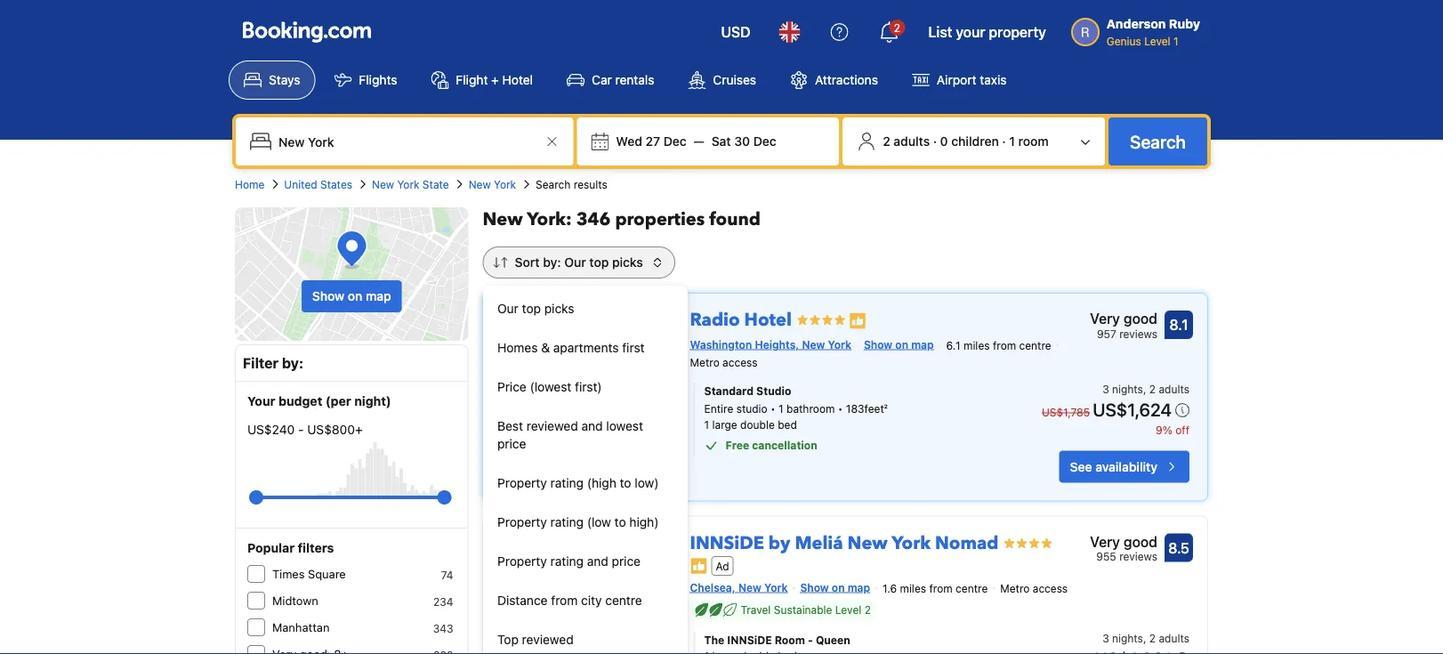 Task type: locate. For each thing, give the bounding box(es) containing it.
0 vertical spatial miles
[[964, 339, 990, 352]]

best
[[498, 419, 523, 434]]

property up property rating and price
[[498, 515, 547, 530]]

miles for 1.6
[[900, 582, 927, 595]]

picks down new york: 346 properties found
[[612, 255, 643, 270]]

2 vertical spatial map
[[848, 581, 871, 594]]

0 horizontal spatial metro
[[690, 357, 720, 369]]

miles right the 6.1
[[964, 339, 990, 352]]

1 reviews from the top
[[1120, 328, 1158, 340]]

very up 957
[[1091, 310, 1121, 327]]

1 vertical spatial rating
[[551, 515, 584, 530]]

1 , from the top
[[1144, 383, 1147, 396]]

stays
[[269, 73, 300, 87]]

scored 8.1 element
[[1165, 311, 1194, 339]]

0
[[941, 134, 949, 149]]

0 horizontal spatial top
[[522, 301, 541, 316]]

3 up us$1,624
[[1103, 383, 1110, 396]]

1 left room
[[1010, 134, 1016, 149]]

0 vertical spatial search
[[1131, 131, 1187, 152]]

flight
[[456, 73, 488, 87]]

our down 346
[[565, 255, 586, 270]]

hotel up washington heights, new york
[[745, 308, 792, 332]]

0 horizontal spatial hotel
[[503, 73, 533, 87]]

chelsea,
[[690, 581, 736, 594]]

from right the 6.1
[[993, 339, 1017, 352]]

-
[[298, 422, 304, 437], [808, 634, 813, 647]]

flights
[[359, 73, 397, 87]]

show for radio
[[864, 338, 893, 351]]

0 horizontal spatial map
[[366, 289, 391, 304]]

property
[[989, 24, 1047, 41]]

to left low)
[[620, 476, 632, 490]]

0 horizontal spatial level
[[836, 604, 862, 616]]

filter
[[243, 355, 279, 372]]

new york: 346 properties found
[[483, 207, 761, 232]]

1 very from the top
[[1091, 310, 1121, 327]]

2 vertical spatial adults
[[1159, 632, 1190, 645]]

reviewed inside "best reviewed and lowest price"
[[527, 419, 578, 434]]

good for radio hotel
[[1124, 310, 1158, 327]]

- down budget
[[298, 422, 304, 437]]

0 horizontal spatial access
[[723, 357, 758, 369]]

from inside 6.1 miles from centre metro access
[[993, 339, 1017, 352]]

1 horizontal spatial by:
[[543, 255, 561, 270]]

2 horizontal spatial show
[[864, 338, 893, 351]]

0 horizontal spatial picks
[[545, 301, 575, 316]]

9% off
[[1156, 424, 1190, 437]]

our up "homes"
[[498, 301, 519, 316]]

0 vertical spatial reviewed
[[527, 419, 578, 434]]

3 property from the top
[[498, 554, 547, 569]]

1 horizontal spatial metro
[[1001, 582, 1030, 595]]

very inside very good 957 reviews
[[1091, 310, 1121, 327]]

1 vertical spatial hotel
[[745, 308, 792, 332]]

0 vertical spatial show
[[312, 289, 345, 304]]

entire studio • 1 bathroom • 183feet² 1 large double bed
[[705, 403, 888, 431]]

2 vertical spatial rating
[[551, 554, 584, 569]]

343
[[433, 622, 454, 635]]

1 vertical spatial 3 nights , 2 adults
[[1103, 632, 1190, 645]]

us$800+
[[307, 422, 363, 437]]

· left 0 on the top right
[[934, 134, 937, 149]]

centre inside 6.1 miles from centre metro access
[[1020, 339, 1052, 352]]

1 vertical spatial access
[[1033, 582, 1068, 595]]

1 vertical spatial search
[[536, 178, 571, 190]]

1 horizontal spatial centre
[[956, 582, 988, 595]]

1 horizontal spatial price
[[612, 554, 641, 569]]

0 vertical spatial nights
[[1113, 383, 1144, 396]]

sort
[[515, 255, 540, 270]]

(lowest
[[530, 380, 572, 394]]

1 horizontal spatial map
[[848, 581, 871, 594]]

·
[[934, 134, 937, 149], [1003, 134, 1006, 149]]

1 vertical spatial good
[[1124, 533, 1158, 550]]

york inside 'link'
[[397, 178, 420, 190]]

by:
[[543, 255, 561, 270], [282, 355, 304, 372]]

price
[[498, 437, 526, 451], [612, 554, 641, 569]]

1 very good element from the top
[[1091, 308, 1158, 329]]

wed 27 dec button
[[609, 126, 694, 158]]

price down best in the bottom of the page
[[498, 437, 526, 451]]

centre for distance from city centre
[[606, 593, 642, 608]]

price inside button
[[612, 554, 641, 569]]

1 horizontal spatial show
[[801, 581, 829, 594]]

1 property from the top
[[498, 476, 547, 490]]

centre inside button
[[606, 593, 642, 608]]

very good element left 8.5
[[1091, 531, 1158, 553]]

property down best in the bottom of the page
[[498, 476, 547, 490]]

0 horizontal spatial dec
[[664, 134, 687, 149]]

rating for (high
[[551, 476, 584, 490]]

homes & apartments first
[[498, 340, 645, 355]]

centre
[[1020, 339, 1052, 352], [956, 582, 988, 595], [606, 593, 642, 608]]

2 vertical spatial show
[[801, 581, 829, 594]]

distance from city centre
[[498, 593, 642, 608]]

popular filters
[[247, 541, 334, 555]]

0 vertical spatial property
[[498, 476, 547, 490]]

Where are you going? field
[[272, 126, 542, 158]]

price
[[498, 380, 527, 394]]

the innside room - queen link
[[705, 632, 1005, 648]]

bathroom
[[787, 403, 835, 415]]

1 horizontal spatial from
[[930, 582, 953, 595]]

reviewed down (lowest
[[527, 419, 578, 434]]

miles
[[964, 339, 990, 352], [900, 582, 927, 595]]

· right children
[[1003, 134, 1006, 149]]

search for search results
[[536, 178, 571, 190]]

rating left (low
[[551, 515, 584, 530]]

reviewed for best
[[527, 419, 578, 434]]

centre down nomad
[[956, 582, 988, 595]]

2 · from the left
[[1003, 134, 1006, 149]]

from left 'city'
[[551, 593, 578, 608]]

new york link
[[469, 176, 516, 192]]

0 vertical spatial and
[[582, 419, 603, 434]]

very
[[1091, 310, 1121, 327], [1091, 533, 1121, 550]]

new inside "search results updated. new york: 346 properties found." element
[[483, 207, 523, 232]]

1 vertical spatial our
[[498, 301, 519, 316]]

1 · from the left
[[934, 134, 937, 149]]

2 , from the top
[[1144, 632, 1147, 645]]

nights up us$1,624
[[1113, 383, 1144, 396]]

0 vertical spatial top
[[590, 255, 609, 270]]

metro access
[[1001, 582, 1068, 595]]

and down (low
[[587, 554, 609, 569]]

homes & apartments first button
[[483, 328, 688, 368]]

car
[[592, 73, 612, 87]]

york left state
[[397, 178, 420, 190]]

1 3 nights , 2 adults from the top
[[1103, 383, 1190, 396]]

top inside "button"
[[522, 301, 541, 316]]

,
[[1144, 383, 1147, 396], [1144, 632, 1147, 645]]

reviewed inside "button"
[[522, 632, 574, 647]]

attractions link
[[775, 61, 894, 100]]

2 horizontal spatial centre
[[1020, 339, 1052, 352]]

1 vertical spatial very good element
[[1091, 531, 1158, 553]]

0 vertical spatial map
[[366, 289, 391, 304]]

1 horizontal spatial on
[[832, 581, 845, 594]]

2 very good element from the top
[[1091, 531, 1158, 553]]

1.6 miles from centre
[[883, 582, 988, 595]]

very inside the very good 955 reviews
[[1091, 533, 1121, 550]]

by: right 'sort'
[[543, 255, 561, 270]]

good left 8.1
[[1124, 310, 1158, 327]]

low)
[[635, 476, 659, 490]]

reviews inside very good 957 reviews
[[1120, 328, 1158, 340]]

usd
[[721, 24, 751, 41]]

reviews for innside by meliá new york nomad
[[1120, 551, 1158, 563]]

picks up the homes & apartments first on the bottom of page
[[545, 301, 575, 316]]

miles inside 6.1 miles from centre metro access
[[964, 339, 990, 352]]

0 vertical spatial our
[[565, 255, 586, 270]]

0 vertical spatial price
[[498, 437, 526, 451]]

very good element left 8.1
[[1091, 308, 1158, 329]]

1 inside "anderson ruby genius level 1"
[[1174, 35, 1179, 47]]

new right states
[[372, 178, 394, 190]]

dec right 30
[[754, 134, 777, 149]]

1 horizontal spatial -
[[808, 634, 813, 647]]

0 horizontal spatial on
[[348, 289, 363, 304]]

your
[[956, 24, 986, 41]]

our top picks button
[[483, 289, 688, 328]]

1 down ruby
[[1174, 35, 1179, 47]]

very for innside by meliá new york nomad
[[1091, 533, 1121, 550]]

and for lowest
[[582, 419, 603, 434]]

by: for sort
[[543, 255, 561, 270]]

and for price
[[587, 554, 609, 569]]

good inside very good 957 reviews
[[1124, 310, 1158, 327]]

hotel
[[503, 73, 533, 87], [745, 308, 792, 332]]

reviewed right top
[[522, 632, 574, 647]]

this property is part of our preferred partner programme. it is committed to providing commendable service and good value. it will pay us a higher commission if you make a booking. image
[[849, 312, 867, 330], [849, 312, 867, 330], [690, 557, 708, 575], [690, 557, 708, 575]]

1 left the large
[[705, 419, 710, 431]]

1 horizontal spatial search
[[1131, 131, 1187, 152]]

top down 346
[[590, 255, 609, 270]]

1 horizontal spatial dec
[[754, 134, 777, 149]]

and inside the property rating and price button
[[587, 554, 609, 569]]

3
[[1103, 383, 1110, 396], [1103, 632, 1110, 645]]

0 vertical spatial very
[[1091, 310, 1121, 327]]

rating inside button
[[551, 515, 584, 530]]

0 vertical spatial 3
[[1103, 383, 1110, 396]]

our inside "button"
[[498, 301, 519, 316]]

0 vertical spatial to
[[620, 476, 632, 490]]

metro down the washington
[[690, 357, 720, 369]]

wed 27 dec — sat 30 dec
[[616, 134, 777, 149]]

0 horizontal spatial •
[[771, 403, 776, 415]]

0 vertical spatial level
[[1145, 35, 1171, 47]]

washington heights, new york
[[690, 338, 852, 351]]

very good element
[[1091, 308, 1158, 329], [1091, 531, 1158, 553]]

0 horizontal spatial ·
[[934, 134, 937, 149]]

reviews inside the very good 955 reviews
[[1120, 551, 1158, 563]]

good for innside by meliá new york nomad
[[1124, 533, 1158, 550]]

0 horizontal spatial search
[[536, 178, 571, 190]]

and left lowest
[[582, 419, 603, 434]]

2 vertical spatial property
[[498, 554, 547, 569]]

0 vertical spatial rating
[[551, 476, 584, 490]]

search results
[[536, 178, 608, 190]]

centre left 957
[[1020, 339, 1052, 352]]

9%
[[1156, 424, 1173, 437]]

innside up ad
[[690, 531, 765, 556]]

top up "homes"
[[522, 301, 541, 316]]

property for property rating (high to low)
[[498, 476, 547, 490]]

very good 957 reviews
[[1091, 310, 1158, 340]]

property inside property rating (low to high) button
[[498, 515, 547, 530]]

by: right filter
[[282, 355, 304, 372]]

centre right 'city'
[[606, 593, 642, 608]]

from for 1.6
[[930, 582, 953, 595]]

united
[[284, 178, 317, 190]]

1 3 from the top
[[1103, 383, 1110, 396]]

group
[[256, 483, 445, 512]]

level down anderson
[[1145, 35, 1171, 47]]

metro inside 6.1 miles from centre metro access
[[690, 357, 720, 369]]

popular
[[247, 541, 295, 555]]

0 vertical spatial adults
[[894, 134, 930, 149]]

property for property rating (low to high)
[[498, 515, 547, 530]]

attractions
[[815, 73, 878, 87]]

1 vertical spatial reviews
[[1120, 551, 1158, 563]]

from right 1.6
[[930, 582, 953, 595]]

1 vertical spatial nights
[[1113, 632, 1144, 645]]

1 horizontal spatial level
[[1145, 35, 1171, 47]]

2 reviews from the top
[[1120, 551, 1158, 563]]

state
[[423, 178, 449, 190]]

0 horizontal spatial show
[[312, 289, 345, 304]]

innside by meliá new york nomad image
[[498, 531, 676, 654]]

price inside "best reviewed and lowest price"
[[498, 437, 526, 451]]

0 horizontal spatial miles
[[900, 582, 927, 595]]

search inside button
[[1131, 131, 1187, 152]]

very up 955
[[1091, 533, 1121, 550]]

property inside property rating (high to low) button
[[498, 476, 547, 490]]

2 vertical spatial show on map
[[801, 581, 871, 594]]

1 vertical spatial miles
[[900, 582, 927, 595]]

distance from city centre button
[[483, 581, 688, 620]]

1 vertical spatial top
[[522, 301, 541, 316]]

rating left (high
[[551, 476, 584, 490]]

and
[[582, 419, 603, 434], [587, 554, 609, 569]]

1 horizontal spatial our
[[565, 255, 586, 270]]

1 vertical spatial show
[[864, 338, 893, 351]]

property inside button
[[498, 554, 547, 569]]

• down studio
[[771, 403, 776, 415]]

list your property
[[929, 24, 1047, 41]]

sustainable
[[774, 604, 833, 616]]

0 horizontal spatial our
[[498, 301, 519, 316]]

2 rating from the top
[[551, 515, 584, 530]]

radio
[[690, 308, 740, 332]]

on
[[348, 289, 363, 304], [896, 338, 909, 351], [832, 581, 845, 594]]

see availability
[[1071, 459, 1158, 474]]

2 vertical spatial on
[[832, 581, 845, 594]]

1 vertical spatial on
[[896, 338, 909, 351]]

3 down 955
[[1103, 632, 1110, 645]]

2 property from the top
[[498, 515, 547, 530]]

1 vertical spatial map
[[912, 338, 934, 351]]

- right room
[[808, 634, 813, 647]]

8.5
[[1169, 540, 1190, 557]]

centre for 1.6 miles from centre
[[956, 582, 988, 595]]

reviews right 957
[[1120, 328, 1158, 340]]

2 good from the top
[[1124, 533, 1158, 550]]

show
[[312, 289, 345, 304], [864, 338, 893, 351], [801, 581, 829, 594]]

0 vertical spatial good
[[1124, 310, 1158, 327]]

miles right 1.6
[[900, 582, 927, 595]]

entire
[[705, 403, 734, 415]]

1 horizontal spatial picks
[[612, 255, 643, 270]]

1 rating from the top
[[551, 476, 584, 490]]

6.1
[[947, 339, 961, 352]]

to inside property rating (high to low) button
[[620, 476, 632, 490]]

studio
[[757, 385, 792, 398]]

2 horizontal spatial map
[[912, 338, 934, 351]]

to right (low
[[615, 515, 626, 530]]

show on map
[[312, 289, 391, 304], [864, 338, 934, 351], [801, 581, 871, 594]]

183feet²
[[846, 403, 888, 415]]

0 horizontal spatial by:
[[282, 355, 304, 372]]

3 rating from the top
[[551, 554, 584, 569]]

cancellation
[[752, 439, 818, 452]]

metro right 1.6 miles from centre
[[1001, 582, 1030, 595]]

1 vertical spatial picks
[[545, 301, 575, 316]]

0 vertical spatial ,
[[1144, 383, 1147, 396]]

radio hotel image
[[498, 308, 676, 486]]

1 vertical spatial property
[[498, 515, 547, 530]]

0 vertical spatial 3 nights , 2 adults
[[1103, 383, 1190, 396]]

27
[[646, 134, 661, 149]]

1 horizontal spatial miles
[[964, 339, 990, 352]]

rating up distance from city centre
[[551, 554, 584, 569]]

0 horizontal spatial centre
[[606, 593, 642, 608]]

york left search results
[[494, 178, 516, 190]]

1 good from the top
[[1124, 310, 1158, 327]]

access
[[723, 357, 758, 369], [1033, 582, 1068, 595]]

0 horizontal spatial from
[[551, 593, 578, 608]]

stays link
[[229, 61, 316, 100]]

bed
[[778, 419, 797, 431]]

travel sustainable level 2
[[741, 604, 871, 616]]

1 vertical spatial to
[[615, 515, 626, 530]]

2 3 nights , 2 adults from the top
[[1103, 632, 1190, 645]]

reviews for radio hotel
[[1120, 328, 1158, 340]]

good left 8.5
[[1124, 533, 1158, 550]]

reviews right 955
[[1120, 551, 1158, 563]]

from for 6.1
[[993, 339, 1017, 352]]

0 vertical spatial on
[[348, 289, 363, 304]]

price down high)
[[612, 554, 641, 569]]

1 vertical spatial price
[[612, 554, 641, 569]]

level up the innside room - queen link
[[836, 604, 862, 616]]

search
[[1131, 131, 1187, 152], [536, 178, 571, 190]]

innside down travel
[[728, 634, 772, 647]]

top reviewed button
[[483, 620, 688, 654]]

home link
[[235, 176, 265, 192]]

1 vertical spatial reviewed
[[522, 632, 574, 647]]

top
[[498, 632, 519, 647]]

hotel right +
[[503, 73, 533, 87]]

dec right the '27'
[[664, 134, 687, 149]]

nights down 955
[[1113, 632, 1144, 645]]

0 vertical spatial show on map
[[312, 289, 391, 304]]

and inside "best reviewed and lowest price"
[[582, 419, 603, 434]]

2 very from the top
[[1091, 533, 1121, 550]]

property up distance
[[498, 554, 547, 569]]

united states link
[[284, 176, 353, 192]]

1 vertical spatial very
[[1091, 533, 1121, 550]]

us$240
[[247, 422, 295, 437]]

see
[[1071, 459, 1093, 474]]

• down standard studio link at bottom
[[838, 403, 843, 415]]

new inside new york link
[[469, 178, 491, 190]]

to for (high
[[620, 476, 632, 490]]

new right state
[[469, 178, 491, 190]]

on inside button
[[348, 289, 363, 304]]

0 vertical spatial -
[[298, 422, 304, 437]]

to inside property rating (low to high) button
[[615, 515, 626, 530]]

good inside the very good 955 reviews
[[1124, 533, 1158, 550]]

new down new york link on the left of the page
[[483, 207, 523, 232]]

1 vertical spatial show on map
[[864, 338, 934, 351]]

new right meliá
[[848, 531, 888, 556]]

1 vertical spatial 3
[[1103, 632, 1110, 645]]

reviews
[[1120, 328, 1158, 340], [1120, 551, 1158, 563]]



Task type: describe. For each thing, give the bounding box(es) containing it.
times square
[[272, 567, 346, 581]]

best reviewed and lowest price
[[498, 419, 644, 451]]

scored 8.5 element
[[1165, 534, 1194, 562]]

flights link
[[319, 61, 413, 100]]

0 vertical spatial picks
[[612, 255, 643, 270]]

show on map for radio hotel
[[864, 338, 934, 351]]

1 horizontal spatial hotel
[[745, 308, 792, 332]]

show on map for innside by meliá new york nomad
[[801, 581, 871, 594]]

on for innside by meliá new york nomad
[[832, 581, 845, 594]]

234
[[434, 596, 454, 608]]

2 3 from the top
[[1103, 632, 1110, 645]]

1 vertical spatial -
[[808, 634, 813, 647]]

2 • from the left
[[838, 403, 843, 415]]

our top picks
[[498, 301, 575, 316]]

access inside 6.1 miles from centre metro access
[[723, 357, 758, 369]]

(high
[[587, 476, 617, 490]]

properties
[[615, 207, 705, 232]]

1 • from the left
[[771, 403, 776, 415]]

square
[[308, 567, 346, 581]]

rating for and
[[551, 554, 584, 569]]

1 vertical spatial level
[[836, 604, 862, 616]]

map for radio hotel
[[912, 338, 934, 351]]

on for radio hotel
[[896, 338, 909, 351]]

double
[[741, 419, 775, 431]]

show for innside
[[801, 581, 829, 594]]

2 inside 2 adults · 0 children · 1 room button
[[883, 134, 891, 149]]

free
[[726, 439, 750, 452]]

studio
[[737, 403, 768, 415]]

—
[[694, 134, 705, 149]]

by
[[769, 531, 791, 556]]

washington
[[690, 338, 752, 351]]

957
[[1097, 328, 1117, 340]]

filters
[[298, 541, 334, 555]]

airport
[[937, 73, 977, 87]]

map for innside by meliá new york nomad
[[848, 581, 871, 594]]

search for search
[[1131, 131, 1187, 152]]

show inside show on map button
[[312, 289, 345, 304]]

centre for 6.1 miles from centre metro access
[[1020, 339, 1052, 352]]

2 inside 2 dropdown button
[[894, 21, 901, 34]]

us$1,785
[[1042, 407, 1091, 419]]

reviewed for top
[[522, 632, 574, 647]]

picks inside "button"
[[545, 301, 575, 316]]

genius
[[1107, 35, 1142, 47]]

united states
[[284, 178, 353, 190]]

to for (low
[[615, 515, 626, 530]]

nomad
[[936, 531, 999, 556]]

large
[[713, 419, 738, 431]]

us$1,624
[[1093, 399, 1172, 420]]

new up travel
[[739, 581, 762, 594]]

results
[[574, 178, 608, 190]]

6.1 miles from centre metro access
[[690, 339, 1052, 369]]

1 vertical spatial innside
[[728, 634, 772, 647]]

show on map button
[[302, 280, 402, 312]]

innside by meliá new york nomad link
[[690, 524, 999, 556]]

1 up bed
[[779, 403, 784, 415]]

innside by meliá new york nomad
[[690, 531, 999, 556]]

airport taxis link
[[897, 61, 1022, 100]]

manhattan
[[272, 621, 330, 634]]

booking.com image
[[243, 21, 371, 43]]

states
[[320, 178, 353, 190]]

1 nights from the top
[[1113, 383, 1144, 396]]

very good element for radio hotel
[[1091, 308, 1158, 329]]

show on map inside button
[[312, 289, 391, 304]]

+
[[492, 73, 499, 87]]

1 vertical spatial metro
[[1001, 582, 1030, 595]]

adults inside button
[[894, 134, 930, 149]]

map inside button
[[366, 289, 391, 304]]

wed
[[616, 134, 643, 149]]

airport taxis
[[937, 73, 1007, 87]]

car rentals link
[[552, 61, 670, 100]]

(per
[[326, 394, 351, 409]]

very good element for innside by meliá new york nomad
[[1091, 531, 1158, 553]]

sat 30 dec button
[[705, 126, 784, 158]]

usd button
[[711, 11, 762, 53]]

30
[[735, 134, 750, 149]]

children
[[952, 134, 999, 149]]

level inside "anderson ruby genius level 1"
[[1145, 35, 1171, 47]]

flight + hotel
[[456, 73, 533, 87]]

1 horizontal spatial access
[[1033, 582, 1068, 595]]

new york state link
[[372, 176, 449, 192]]

top reviewed
[[498, 632, 574, 647]]

miles for 6.1
[[964, 339, 990, 352]]

2 dec from the left
[[754, 134, 777, 149]]

radio hotel link
[[690, 301, 792, 332]]

from inside button
[[551, 593, 578, 608]]

1 vertical spatial adults
[[1159, 383, 1190, 396]]

flight + hotel link
[[416, 61, 548, 100]]

very for radio hotel
[[1091, 310, 1121, 327]]

us$240 - us$800+
[[247, 422, 363, 437]]

2 adults · 0 children · 1 room
[[883, 134, 1049, 149]]

2 adults · 0 children · 1 room button
[[850, 125, 1099, 158]]

2 nights from the top
[[1113, 632, 1144, 645]]

price (lowest first)
[[498, 380, 602, 394]]

0 vertical spatial innside
[[690, 531, 765, 556]]

list
[[929, 24, 953, 41]]

new york
[[469, 178, 516, 190]]

new inside innside by meliá new york nomad link
[[848, 531, 888, 556]]

your budget (per night)
[[247, 394, 391, 409]]

property rating and price
[[498, 554, 641, 569]]

availability
[[1096, 459, 1158, 474]]

off
[[1176, 424, 1190, 437]]

property rating and price button
[[483, 542, 688, 581]]

new inside new york state 'link'
[[372, 178, 394, 190]]

0 horizontal spatial -
[[298, 422, 304, 437]]

queen
[[816, 634, 851, 647]]

property rating (low to high)
[[498, 515, 659, 530]]

car rentals
[[592, 73, 655, 87]]

property rating (low to high) button
[[483, 503, 688, 542]]

york up 1.6
[[892, 531, 931, 556]]

homes
[[498, 340, 538, 355]]

(low
[[587, 515, 611, 530]]

property rating (high to low) button
[[483, 464, 688, 503]]

york up standard studio link at bottom
[[828, 338, 852, 351]]

1 inside button
[[1010, 134, 1016, 149]]

74
[[441, 569, 454, 581]]

ad
[[716, 560, 730, 572]]

cruises
[[713, 73, 757, 87]]

ruby
[[1170, 16, 1201, 31]]

york:
[[527, 207, 572, 232]]

new right the heights,
[[802, 338, 825, 351]]

apartments
[[554, 340, 619, 355]]

property for property rating and price
[[498, 554, 547, 569]]

see availability link
[[1060, 451, 1190, 483]]

1 horizontal spatial top
[[590, 255, 609, 270]]

budget
[[279, 394, 323, 409]]

rating for (low
[[551, 515, 584, 530]]

heights,
[[755, 338, 800, 351]]

price (lowest first) button
[[483, 368, 688, 407]]

your account menu anderson ruby genius level 1 element
[[1072, 8, 1208, 49]]

the innside room - queen
[[705, 634, 851, 647]]

by: for filter
[[282, 355, 304, 372]]

1 dec from the left
[[664, 134, 687, 149]]

meliá
[[795, 531, 844, 556]]

2 button
[[868, 11, 911, 53]]

search results updated. new york: 346 properties found. element
[[483, 207, 1209, 232]]

&
[[541, 340, 550, 355]]

0 vertical spatial hotel
[[503, 73, 533, 87]]

room
[[1019, 134, 1049, 149]]

your
[[247, 394, 276, 409]]

rentals
[[616, 73, 655, 87]]

the
[[705, 634, 725, 647]]

york up travel
[[765, 581, 788, 594]]

anderson
[[1107, 16, 1167, 31]]



Task type: vqa. For each thing, say whether or not it's contained in the screenshot.
•
yes



